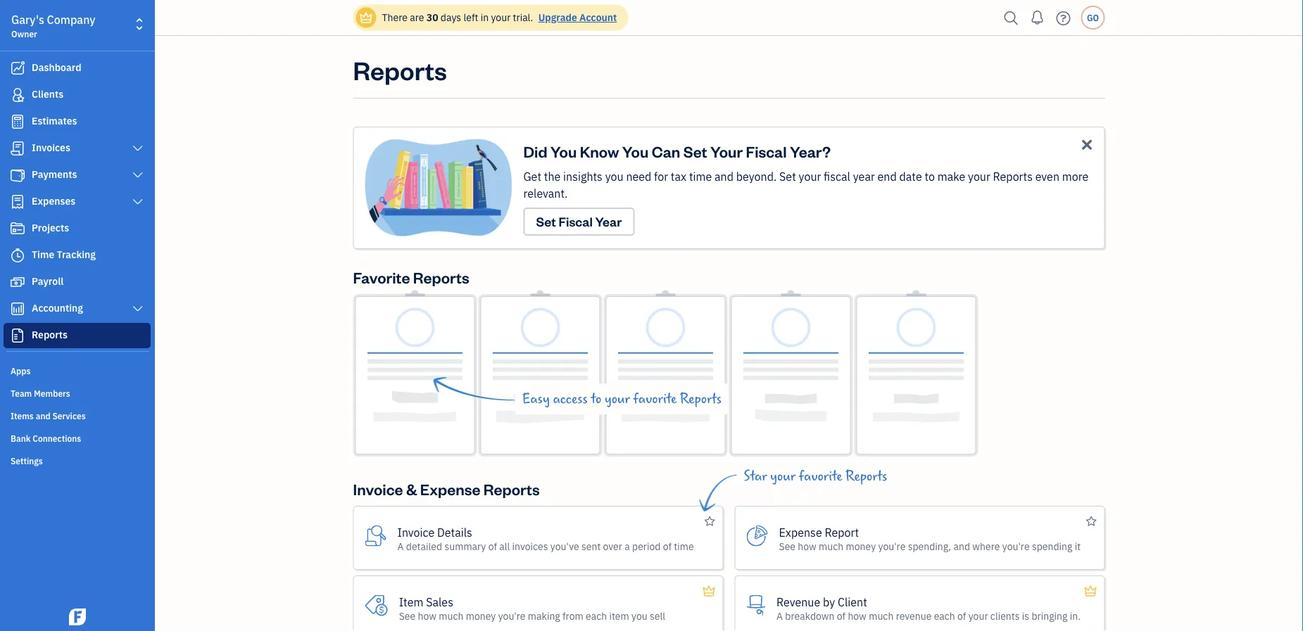 Task type: locate. For each thing, give the bounding box(es) containing it.
see for item sales
[[399, 610, 416, 623]]

money inside expense report see how much money you're spending, and where you're spending it
[[846, 540, 876, 553]]

1 horizontal spatial crown image
[[702, 583, 717, 600]]

1 horizontal spatial set
[[684, 141, 707, 161]]

and for insights
[[715, 169, 734, 184]]

chevron large down image up payments link
[[131, 143, 144, 154]]

1 vertical spatial to
[[591, 392, 602, 407]]

1 vertical spatial a
[[777, 610, 783, 623]]

to right access
[[591, 392, 602, 407]]

chevron large down image inside payments link
[[131, 170, 144, 181]]

your right "make"
[[968, 169, 991, 184]]

2 vertical spatial and
[[954, 540, 970, 553]]

crown image for item sales
[[702, 583, 717, 600]]

much up by
[[819, 540, 844, 553]]

0 horizontal spatial much
[[439, 610, 464, 623]]

revenue by client a breakdown of how much revenue each of your clients is bringing in.
[[777, 595, 1081, 623]]

0 horizontal spatial you
[[551, 141, 577, 161]]

to right date
[[925, 169, 935, 184]]

fiscal inside button
[[559, 213, 593, 230]]

chevron large down image up the projects link
[[131, 196, 144, 208]]

relevant.
[[524, 186, 568, 201]]

set right beyond.
[[780, 169, 796, 184]]

reports inside main element
[[32, 329, 68, 342]]

1 each from the left
[[586, 610, 607, 623]]

you inside get the insights you need for tax time and beyond. set your fiscal year end date to make your reports even more relevant.
[[605, 169, 624, 184]]

3 chevron large down image from the top
[[131, 196, 144, 208]]

0 vertical spatial time
[[689, 169, 712, 184]]

you up the
[[551, 141, 577, 161]]

set
[[684, 141, 707, 161], [780, 169, 796, 184], [536, 213, 556, 230]]

set fiscal year
[[536, 213, 622, 230]]

client image
[[9, 88, 26, 102]]

1 vertical spatial favorite
[[799, 469, 843, 485]]

each inside item sales see how much money you're making from each item you sell
[[586, 610, 607, 623]]

1 horizontal spatial fiscal
[[746, 141, 787, 161]]

2 chevron large down image from the top
[[131, 170, 144, 181]]

items and services
[[11, 411, 86, 422]]

expense inside expense report see how much money you're spending, and where you're spending it
[[779, 525, 822, 540]]

see inside expense report see how much money you're spending, and where you're spending it
[[779, 540, 796, 553]]

clients
[[32, 88, 64, 101]]

expenses link
[[4, 189, 151, 215]]

notifications image
[[1026, 4, 1049, 32]]

you're left spending,
[[879, 540, 906, 553]]

2 each from the left
[[934, 610, 955, 623]]

favorite reports
[[353, 267, 469, 287]]

0 vertical spatial see
[[779, 540, 796, 553]]

of left all
[[488, 540, 497, 553]]

1 horizontal spatial expense
[[779, 525, 822, 540]]

30
[[427, 11, 438, 24]]

expense right &
[[420, 479, 481, 499]]

dashboard image
[[9, 61, 26, 75]]

revenue
[[777, 595, 821, 610]]

2 vertical spatial set
[[536, 213, 556, 230]]

0 horizontal spatial how
[[418, 610, 437, 623]]

your left clients
[[969, 610, 988, 623]]

you're right where
[[1003, 540, 1030, 553]]

invoice inside invoice details a detailed summary of all invoices you've sent over a period of time
[[398, 525, 435, 540]]

1 vertical spatial money
[[466, 610, 496, 623]]

money right sales
[[466, 610, 496, 623]]

to inside get the insights you need for tax time and beyond. set your fiscal year end date to make your reports even more relevant.
[[925, 169, 935, 184]]

upgrade
[[539, 11, 577, 24]]

time
[[689, 169, 712, 184], [674, 540, 694, 553]]

4 chevron large down image from the top
[[131, 304, 144, 315]]

money inside item sales see how much money you're making from each item you sell
[[466, 610, 496, 623]]

money for report
[[846, 540, 876, 553]]

how inside item sales see how much money you're making from each item you sell
[[418, 610, 437, 623]]

a inside revenue by client a breakdown of how much revenue each of your clients is bringing in.
[[777, 610, 783, 623]]

payroll link
[[4, 270, 151, 295]]

you
[[551, 141, 577, 161], [622, 141, 649, 161]]

see left report
[[779, 540, 796, 553]]

1 vertical spatial expense
[[779, 525, 822, 540]]

in
[[481, 11, 489, 24]]

chevron large down image inside 'accounting' "link"
[[131, 304, 144, 315]]

how left report
[[798, 540, 817, 553]]

expenses
[[32, 195, 76, 208]]

year
[[853, 169, 875, 184]]

beyond.
[[736, 169, 777, 184]]

and left where
[[954, 540, 970, 553]]

2 horizontal spatial how
[[848, 610, 867, 623]]

much inside item sales see how much money you're making from each item you sell
[[439, 610, 464, 623]]

did you know you can set your fiscal year? image
[[365, 139, 524, 237]]

reports inside get the insights you need for tax time and beyond. set your fiscal year end date to make your reports even more relevant.
[[993, 169, 1033, 184]]

0 horizontal spatial set
[[536, 213, 556, 230]]

0 vertical spatial expense
[[420, 479, 481, 499]]

set inside get the insights you need for tax time and beyond. set your fiscal year end date to make your reports even more relevant.
[[780, 169, 796, 184]]

and down your
[[715, 169, 734, 184]]

end
[[878, 169, 897, 184]]

go
[[1087, 12, 1099, 23]]

chevron large down image inside 'expenses' link
[[131, 196, 144, 208]]

1 horizontal spatial you
[[632, 610, 648, 623]]

0 horizontal spatial to
[[591, 392, 602, 407]]

for
[[654, 169, 668, 184]]

project image
[[9, 222, 26, 236]]

1 chevron large down image from the top
[[131, 143, 144, 154]]

0 vertical spatial to
[[925, 169, 935, 184]]

payroll
[[32, 275, 64, 288]]

team members
[[11, 388, 70, 399]]

item
[[399, 595, 424, 610]]

0 horizontal spatial money
[[466, 610, 496, 623]]

expense left report
[[779, 525, 822, 540]]

a left the "detailed" on the left bottom of the page
[[398, 540, 404, 553]]

0 vertical spatial invoice
[[353, 479, 403, 499]]

expense
[[420, 479, 481, 499], [779, 525, 822, 540]]

of right period
[[663, 540, 672, 553]]

1 horizontal spatial see
[[779, 540, 796, 553]]

bank connections
[[11, 433, 81, 444]]

0 vertical spatial money
[[846, 540, 876, 553]]

update favorite status for expense report image
[[1086, 513, 1097, 531]]

and right items on the bottom
[[36, 411, 50, 422]]

0 vertical spatial fiscal
[[746, 141, 787, 161]]

0 vertical spatial you
[[605, 169, 624, 184]]

from
[[563, 610, 584, 623]]

much inside expense report see how much money you're spending, and where you're spending it
[[819, 540, 844, 553]]

1 horizontal spatial much
[[819, 540, 844, 553]]

projects
[[32, 221, 69, 235]]

owner
[[11, 28, 37, 39]]

0 vertical spatial a
[[398, 540, 404, 553]]

1 vertical spatial and
[[36, 411, 50, 422]]

you're
[[879, 540, 906, 553], [1003, 540, 1030, 553], [498, 610, 526, 623]]

each inside revenue by client a breakdown of how much revenue each of your clients is bringing in.
[[934, 610, 955, 623]]

you left sell at the bottom
[[632, 610, 648, 623]]

1 vertical spatial invoice
[[398, 525, 435, 540]]

items
[[11, 411, 34, 422]]

each for revenue by client
[[934, 610, 955, 623]]

your
[[491, 11, 511, 24], [799, 169, 821, 184], [968, 169, 991, 184], [605, 392, 630, 407], [771, 469, 796, 485], [969, 610, 988, 623]]

to
[[925, 169, 935, 184], [591, 392, 602, 407]]

detailed
[[406, 540, 442, 553]]

you left need
[[605, 169, 624, 184]]

invoice left details
[[398, 525, 435, 540]]

1 horizontal spatial to
[[925, 169, 935, 184]]

1 horizontal spatial how
[[798, 540, 817, 553]]

1 horizontal spatial favorite
[[799, 469, 843, 485]]

set inside button
[[536, 213, 556, 230]]

period
[[632, 540, 661, 553]]

date
[[900, 169, 922, 184]]

did
[[524, 141, 548, 161]]

details
[[437, 525, 472, 540]]

money up client
[[846, 540, 876, 553]]

2 horizontal spatial and
[[954, 540, 970, 553]]

projects link
[[4, 216, 151, 242]]

did you know you can set your fiscal year?
[[524, 141, 831, 161]]

2 horizontal spatial crown image
[[1084, 583, 1098, 600]]

even
[[1036, 169, 1060, 184]]

0 horizontal spatial you're
[[498, 610, 526, 623]]

dashboard link
[[4, 56, 151, 81]]

revenue
[[896, 610, 932, 623]]

1 vertical spatial set
[[780, 169, 796, 184]]

1 horizontal spatial and
[[715, 169, 734, 184]]

0 horizontal spatial and
[[36, 411, 50, 422]]

a left the breakdown
[[777, 610, 783, 623]]

fiscal up beyond.
[[746, 141, 787, 161]]

0 horizontal spatial see
[[399, 610, 416, 623]]

1 vertical spatial you
[[632, 610, 648, 623]]

2 horizontal spatial you're
[[1003, 540, 1030, 553]]

is
[[1022, 610, 1030, 623]]

how inside expense report see how much money you're spending, and where you're spending it
[[798, 540, 817, 553]]

you're for report
[[879, 540, 906, 553]]

estimates
[[32, 114, 77, 127]]

invoice details a detailed summary of all invoices you've sent over a period of time
[[398, 525, 694, 553]]

0 horizontal spatial expense
[[420, 479, 481, 499]]

see inside item sales see how much money you're making from each item you sell
[[399, 610, 416, 623]]

1 vertical spatial see
[[399, 610, 416, 623]]

0 vertical spatial and
[[715, 169, 734, 184]]

chevron large down image inside invoices link
[[131, 143, 144, 154]]

invoice left &
[[353, 479, 403, 499]]

set down relevant. at the left top of the page
[[536, 213, 556, 230]]

how inside revenue by client a breakdown of how much revenue each of your clients is bringing in.
[[848, 610, 867, 623]]

how down the "detailed" on the left bottom of the page
[[418, 610, 437, 623]]

0 horizontal spatial you
[[605, 169, 624, 184]]

search image
[[1000, 7, 1023, 29]]

much right client
[[869, 610, 894, 623]]

your inside star your favorite reports invoice & expense reports
[[771, 469, 796, 485]]

1 horizontal spatial money
[[846, 540, 876, 553]]

crown image
[[359, 10, 374, 25], [702, 583, 717, 600], [1084, 583, 1098, 600]]

report image
[[9, 329, 26, 343]]

account
[[580, 11, 617, 24]]

time right period
[[674, 540, 694, 553]]

set right 'can'
[[684, 141, 707, 161]]

each left item on the left of page
[[586, 610, 607, 623]]

chevron large down image for accounting
[[131, 304, 144, 315]]

1 horizontal spatial you
[[622, 141, 649, 161]]

each right revenue
[[934, 610, 955, 623]]

tax
[[671, 169, 687, 184]]

fiscal left year
[[559, 213, 593, 230]]

a
[[398, 540, 404, 553], [777, 610, 783, 623]]

1 horizontal spatial each
[[934, 610, 955, 623]]

sell
[[650, 610, 666, 623]]

bank connections link
[[4, 427, 151, 449]]

1 horizontal spatial you're
[[879, 540, 906, 553]]

0 horizontal spatial fiscal
[[559, 213, 593, 230]]

chevron large down image up 'expenses' link
[[131, 170, 144, 181]]

1 vertical spatial time
[[674, 540, 694, 553]]

1 horizontal spatial a
[[777, 610, 783, 623]]

see left sales
[[399, 610, 416, 623]]

chevron large down image down 'payroll' link
[[131, 304, 144, 315]]

chevron large down image for payments
[[131, 170, 144, 181]]

2 horizontal spatial set
[[780, 169, 796, 184]]

0 horizontal spatial a
[[398, 540, 404, 553]]

much right item
[[439, 610, 464, 623]]

expense report see how much money you're spending, and where you're spending it
[[779, 525, 1081, 553]]

your right in on the left top of page
[[491, 11, 511, 24]]

money for sales
[[466, 610, 496, 623]]

in.
[[1070, 610, 1081, 623]]

making
[[528, 610, 560, 623]]

how for item
[[418, 610, 437, 623]]

0 horizontal spatial favorite
[[633, 392, 677, 407]]

chevron large down image
[[131, 143, 144, 154], [131, 170, 144, 181], [131, 196, 144, 208], [131, 304, 144, 315]]

sales
[[426, 595, 453, 610]]

estimate image
[[9, 115, 26, 129]]

you up need
[[622, 141, 649, 161]]

2 horizontal spatial much
[[869, 610, 894, 623]]

much
[[819, 540, 844, 553], [439, 610, 464, 623], [869, 610, 894, 623]]

make
[[938, 169, 966, 184]]

you're left making at the bottom of page
[[498, 610, 526, 623]]

how right by
[[848, 610, 867, 623]]

time tracking
[[32, 248, 96, 261]]

how
[[798, 540, 817, 553], [418, 610, 437, 623], [848, 610, 867, 623]]

close image
[[1079, 137, 1095, 153]]

time right tax
[[689, 169, 712, 184]]

freshbooks image
[[66, 609, 89, 626]]

items and services link
[[4, 405, 151, 426]]

you're inside item sales see how much money you're making from each item you sell
[[498, 610, 526, 623]]

left
[[464, 11, 478, 24]]

spending
[[1032, 540, 1073, 553]]

1 vertical spatial fiscal
[[559, 213, 593, 230]]

0 horizontal spatial each
[[586, 610, 607, 623]]

and inside expense report see how much money you're spending, and where you're spending it
[[954, 540, 970, 553]]

and inside get the insights you need for tax time and beyond. set your fiscal year end date to make your reports even more relevant.
[[715, 169, 734, 184]]

you inside item sales see how much money you're making from each item you sell
[[632, 610, 648, 623]]

your right star
[[771, 469, 796, 485]]



Task type: vqa. For each thing, say whether or not it's contained in the screenshot.
topmost plus image
no



Task type: describe. For each thing, give the bounding box(es) containing it.
each for item sales
[[586, 610, 607, 623]]

chevron large down image for invoices
[[131, 143, 144, 154]]

apps link
[[4, 360, 151, 381]]

upgrade account link
[[536, 11, 617, 24]]

timer image
[[9, 249, 26, 263]]

team
[[11, 388, 32, 399]]

more
[[1063, 169, 1089, 184]]

how for expense
[[798, 540, 817, 553]]

time inside get the insights you need for tax time and beyond. set your fiscal year end date to make your reports even more relevant.
[[689, 169, 712, 184]]

easy
[[522, 392, 550, 407]]

payments link
[[4, 163, 151, 188]]

dashboard
[[32, 61, 81, 74]]

payment image
[[9, 168, 26, 182]]

are
[[410, 11, 424, 24]]

accounting link
[[4, 296, 151, 322]]

main element
[[0, 0, 190, 632]]

0 vertical spatial set
[[684, 141, 707, 161]]

services
[[52, 411, 86, 422]]

2 you from the left
[[622, 141, 649, 161]]

your inside revenue by client a breakdown of how much revenue each of your clients is bringing in.
[[969, 610, 988, 623]]

invoices link
[[4, 136, 151, 161]]

update favorite status for invoice details image
[[705, 513, 715, 531]]

time
[[32, 248, 54, 261]]

favorite inside star your favorite reports invoice & expense reports
[[799, 469, 843, 485]]

reports link
[[4, 323, 151, 349]]

item
[[609, 610, 629, 623]]

and inside main element
[[36, 411, 50, 422]]

team members link
[[4, 382, 151, 404]]

where
[[973, 540, 1000, 553]]

over
[[603, 540, 622, 553]]

of right by
[[837, 610, 846, 623]]

bringing
[[1032, 610, 1068, 623]]

you're for sales
[[498, 610, 526, 623]]

clients link
[[4, 82, 151, 108]]

a inside invoice details a detailed summary of all invoices you've sent over a period of time
[[398, 540, 404, 553]]

spending,
[[908, 540, 952, 553]]

fiscal
[[824, 169, 851, 184]]

chart image
[[9, 302, 26, 316]]

breakdown
[[785, 610, 835, 623]]

0 vertical spatial favorite
[[633, 392, 677, 407]]

invoice image
[[9, 142, 26, 156]]

0 horizontal spatial crown image
[[359, 10, 374, 25]]

year
[[595, 213, 622, 230]]

company
[[47, 12, 95, 27]]

your down year?
[[799, 169, 821, 184]]

know
[[580, 141, 619, 161]]

all
[[499, 540, 510, 553]]

easy access to your favorite reports
[[522, 392, 722, 407]]

gary's company owner
[[11, 12, 95, 39]]

go button
[[1081, 6, 1105, 30]]

settings link
[[4, 450, 151, 471]]

invoice inside star your favorite reports invoice & expense reports
[[353, 479, 403, 499]]

invoices
[[512, 540, 548, 553]]

and for see
[[954, 540, 970, 553]]

your
[[711, 141, 743, 161]]

you've
[[551, 540, 579, 553]]

much for report
[[819, 540, 844, 553]]

&
[[406, 479, 417, 499]]

much for sales
[[439, 610, 464, 623]]

connections
[[33, 433, 81, 444]]

expense inside star your favorite reports invoice & expense reports
[[420, 479, 481, 499]]

set fiscal year button
[[524, 208, 635, 236]]

chevron large down image for expenses
[[131, 196, 144, 208]]

days
[[441, 11, 461, 24]]

trial.
[[513, 11, 533, 24]]

sent
[[582, 540, 601, 553]]

clients
[[991, 610, 1020, 623]]

tracking
[[57, 248, 96, 261]]

by
[[823, 595, 835, 610]]

client
[[838, 595, 867, 610]]

apps
[[11, 365, 31, 377]]

need
[[626, 169, 652, 184]]

members
[[34, 388, 70, 399]]

bank
[[11, 433, 31, 444]]

your right access
[[605, 392, 630, 407]]

crown image for revenue by client
[[1084, 583, 1098, 600]]

item sales see how much money you're making from each item you sell
[[399, 595, 666, 623]]

much inside revenue by client a breakdown of how much revenue each of your clients is bringing in.
[[869, 610, 894, 623]]

of left clients
[[958, 610, 966, 623]]

insights
[[563, 169, 603, 184]]

get the insights you need for tax time and beyond. set your fiscal year end date to make your reports even more relevant.
[[524, 169, 1089, 201]]

it
[[1075, 540, 1081, 553]]

access
[[553, 392, 588, 407]]

money image
[[9, 275, 26, 289]]

expense image
[[9, 195, 26, 209]]

invoices
[[32, 141, 70, 154]]

star your favorite reports invoice & expense reports
[[353, 469, 887, 499]]

go to help image
[[1052, 7, 1075, 29]]

the
[[544, 169, 561, 184]]

year?
[[790, 141, 831, 161]]

there
[[382, 11, 408, 24]]

summary
[[445, 540, 486, 553]]

see for expense report
[[779, 540, 796, 553]]

1 you from the left
[[551, 141, 577, 161]]

estimates link
[[4, 109, 151, 135]]

can
[[652, 141, 681, 161]]

a
[[625, 540, 630, 553]]

time inside invoice details a detailed summary of all invoices you've sent over a period of time
[[674, 540, 694, 553]]

report
[[825, 525, 859, 540]]

settings
[[11, 456, 43, 467]]



